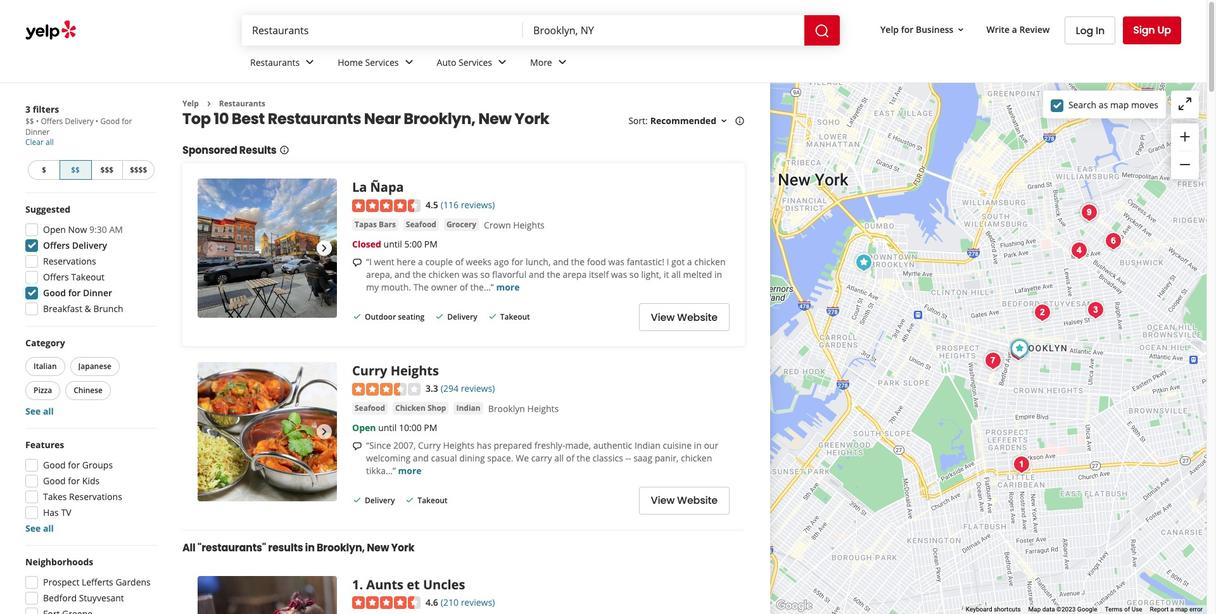 Task type: locate. For each thing, give the bounding box(es) containing it.
1 vertical spatial brooklyn,
[[317, 541, 365, 556]]

1 • from the left
[[36, 116, 39, 127]]

$$$
[[101, 165, 114, 176]]

24 chevron down v2 image inside more link
[[555, 55, 570, 70]]

2 pm from the top
[[424, 422, 438, 434]]

1 see from the top
[[25, 406, 41, 418]]

2 16 speech v2 image from the top
[[352, 442, 363, 452]]

japanese
[[78, 361, 111, 372]]

open inside group
[[43, 224, 66, 236]]

la ñapa image
[[1007, 336, 1033, 362]]

2 vertical spatial chicken
[[681, 452, 713, 464]]

la ñapa image
[[198, 179, 337, 318], [1007, 336, 1033, 362]]

view
[[651, 310, 675, 325], [651, 494, 675, 508]]

in inside "since 2007, curry heights has prepared freshly-made, authentic indian cuisine in our welcoming and casual dining space. we carry all of the classics -- saag panir, chicken tikka…"
[[694, 440, 702, 452]]

2 view from the top
[[651, 494, 675, 508]]

$$ down 3
[[25, 116, 34, 127]]

0 vertical spatial seafood
[[406, 219, 437, 230]]

1 vertical spatial $$
[[71, 165, 80, 176]]

1 vertical spatial view website link
[[639, 487, 730, 515]]

1 vertical spatial good for dinner
[[43, 287, 112, 299]]

0 horizontal spatial none field
[[252, 23, 513, 37]]

0 vertical spatial until
[[384, 238, 402, 250]]

all
[[183, 541, 196, 556]]

suggested
[[25, 203, 70, 216]]

for up flavorful
[[512, 256, 524, 268]]

1 view website from the top
[[651, 310, 718, 325]]

offers takeout
[[43, 271, 105, 283]]

services
[[365, 56, 399, 68], [459, 56, 493, 68]]

0 vertical spatial in
[[715, 269, 723, 281]]

4.5 star rating image
[[352, 200, 421, 212]]

la ñapa link
[[352, 179, 404, 196]]

all inside "i went here a couple of weeks ago for lunch, and the food was fantastic! i got a chicken arepa, and the chicken was so flavorful and the arepa itself was so light, it all melted in my mouth. the owner of the…"
[[672, 269, 681, 281]]

more down the welcoming
[[398, 465, 422, 477]]

top 10 best restaurants near brooklyn, new york
[[183, 109, 550, 130]]

tapas
[[355, 219, 377, 230]]

view down panir,
[[651, 494, 675, 508]]

takeout down casual
[[418, 496, 448, 506]]

(294 reviews)
[[441, 383, 495, 395]]

0 horizontal spatial seafood
[[355, 403, 385, 414]]

1 vertical spatial more link
[[398, 465, 422, 477]]

• down '3 filters'
[[36, 116, 39, 127]]

offers for offers delivery
[[43, 240, 70, 252]]

$$ button
[[59, 160, 92, 180]]

0 vertical spatial view website link
[[639, 304, 730, 332]]

1 vertical spatial reservations
[[69, 491, 122, 503]]

0 vertical spatial more link
[[497, 281, 520, 294]]

keyboard
[[967, 607, 993, 614]]

16 speech v2 image for la
[[352, 258, 363, 268]]

for left business
[[902, 23, 914, 35]]

1 horizontal spatial •
[[96, 116, 98, 127]]

1 see all button from the top
[[25, 406, 54, 418]]

2 website from the top
[[678, 494, 718, 508]]

arepa,
[[366, 269, 392, 281]]

group containing category
[[23, 337, 157, 418]]

16 chevron down v2 image
[[719, 116, 730, 126]]

3.3 link
[[426, 382, 439, 396]]

view website link down panir,
[[639, 487, 730, 515]]

seafood button for rightmost seafood link
[[404, 219, 439, 231]]

services for home services
[[365, 56, 399, 68]]

pm right 10:00
[[424, 422, 438, 434]]

all right it
[[672, 269, 681, 281]]

of left weeks
[[456, 256, 464, 268]]

see all
[[25, 406, 54, 418], [25, 523, 54, 535]]

more link for ñapa
[[497, 281, 520, 294]]

1 vertical spatial view website
[[651, 494, 718, 508]]

seafood link up 5:00
[[404, 219, 439, 231]]

of inside "since 2007, curry heights has prepared freshly-made, authentic indian cuisine in our welcoming and casual dining space. we carry all of the classics -- saag panir, chicken tikka…"
[[566, 452, 575, 464]]

see all button down pizza button
[[25, 406, 54, 418]]

1 vertical spatial takeout
[[501, 312, 530, 323]]

open down suggested
[[43, 224, 66, 236]]

"restaurants"
[[198, 541, 266, 556]]

bedford stuyvesant
[[43, 593, 124, 605]]

pizza button
[[25, 382, 60, 401]]

takes reservations
[[43, 491, 122, 503]]

map left error
[[1176, 607, 1189, 614]]

aunts et uncles image
[[1009, 452, 1035, 478]]

24 chevron down v2 image right "auto services"
[[495, 55, 510, 70]]

0 horizontal spatial more
[[398, 465, 422, 477]]

3.3 star rating image
[[352, 383, 421, 396]]

2 see all from the top
[[25, 523, 54, 535]]

0 horizontal spatial •
[[36, 116, 39, 127]]

1 vertical spatial reviews)
[[461, 383, 495, 395]]

all for "see all" button for features
[[43, 523, 54, 535]]

in right melted
[[715, 269, 723, 281]]

more
[[531, 56, 553, 68]]

italian button
[[25, 357, 65, 377]]

24 chevron down v2 image
[[302, 55, 318, 70]]

a right write
[[1013, 23, 1018, 35]]

la ñapa
[[352, 179, 404, 196]]

0 vertical spatial good for dinner
[[25, 116, 132, 138]]

0 vertical spatial open
[[43, 224, 66, 236]]

none field up business categories element
[[534, 23, 795, 37]]

1 vertical spatial la ñapa image
[[1007, 336, 1033, 362]]

for up $$$$
[[122, 116, 132, 127]]

2 view website link from the top
[[639, 487, 730, 515]]

1 horizontal spatial york
[[515, 109, 550, 130]]

0 horizontal spatial $$
[[25, 116, 34, 127]]

Find text field
[[252, 23, 513, 37]]

here
[[397, 256, 416, 268]]

0 horizontal spatial brooklyn,
[[317, 541, 365, 556]]

seafood link down 3.3 star rating image
[[352, 402, 388, 415]]

chicken shop
[[396, 403, 447, 414]]

0 horizontal spatial map
[[1111, 99, 1130, 111]]

0 vertical spatial see all button
[[25, 406, 54, 418]]

curry up 3.3 star rating image
[[352, 363, 388, 380]]

itself
[[589, 269, 609, 281]]

group containing features
[[22, 439, 157, 536]]

2 see from the top
[[25, 523, 41, 535]]

$$$$
[[130, 165, 147, 176]]

0 vertical spatial view website
[[651, 310, 718, 325]]

0 horizontal spatial services
[[365, 56, 399, 68]]

view website
[[651, 310, 718, 325], [651, 494, 718, 508]]

1 vertical spatial view
[[651, 494, 675, 508]]

0 horizontal spatial yelp
[[183, 98, 199, 109]]

zoom out image
[[1178, 157, 1194, 173]]

1 view website link from the top
[[639, 304, 730, 332]]

seafood button down 3.3 star rating image
[[352, 402, 388, 415]]

for up good for kids
[[68, 460, 80, 472]]

1 vertical spatial see all
[[25, 523, 54, 535]]

seafood
[[406, 219, 437, 230], [355, 403, 385, 414]]

restaurants
[[250, 56, 300, 68], [219, 98, 266, 109], [268, 109, 361, 130]]

1 pm from the top
[[425, 238, 438, 250]]

1 16 speech v2 image from the top
[[352, 258, 363, 268]]

• up $$$ button
[[96, 116, 98, 127]]

good for dinner down filters
[[25, 116, 132, 138]]

buntopia image
[[1067, 238, 1092, 263]]

4.6
[[426, 597, 439, 609]]

auto services link
[[427, 46, 520, 82]]

terms of use
[[1106, 607, 1143, 614]]

york up 1 . aunts et uncles
[[391, 541, 415, 556]]

next image
[[317, 241, 332, 256]]

restaurants link
[[240, 46, 328, 82], [219, 98, 266, 109]]

0 vertical spatial 16 speech v2 image
[[352, 258, 363, 268]]

see all button down has
[[25, 523, 54, 535]]

0 vertical spatial slideshow element
[[198, 179, 337, 318]]

0 vertical spatial indian
[[457, 403, 481, 414]]

services right "home"
[[365, 56, 399, 68]]

1 horizontal spatial takeout
[[418, 496, 448, 506]]

indian inside "since 2007, curry heights has prepared freshly-made, authentic indian cuisine in our welcoming and casual dining space. we carry all of the classics -- saag panir, chicken tikka…"
[[635, 440, 661, 452]]

offers up breakfast
[[43, 271, 69, 283]]

0 vertical spatial seafood link
[[404, 219, 439, 231]]

None field
[[252, 23, 513, 37], [534, 23, 795, 37]]

0 vertical spatial more
[[497, 281, 520, 294]]

good up breakfast
[[43, 287, 66, 299]]

pm for la ñapa
[[425, 238, 438, 250]]

pm right 5:00
[[425, 238, 438, 250]]

so down fantastic!
[[630, 269, 639, 281]]

all down pizza button
[[43, 406, 54, 418]]

0 vertical spatial $$
[[25, 116, 34, 127]]

1 horizontal spatial curry
[[418, 440, 441, 452]]

neighborhoods
[[25, 557, 93, 569]]

services inside auto services link
[[459, 56, 493, 68]]

prospect
[[43, 577, 79, 589]]

food
[[587, 256, 607, 268]]

map for moves
[[1111, 99, 1130, 111]]

1 vertical spatial seafood
[[355, 403, 385, 414]]

auto
[[437, 56, 457, 68]]

view website link for ñapa
[[639, 304, 730, 332]]

reviews) up indian button
[[461, 383, 495, 395]]

3 24 chevron down v2 image from the left
[[555, 55, 570, 70]]

1 slideshow element from the top
[[198, 179, 337, 318]]

1 vertical spatial 16 speech v2 image
[[352, 442, 363, 452]]

0 vertical spatial takeout
[[71, 271, 105, 283]]

and down here
[[395, 269, 411, 281]]

0 horizontal spatial seafood button
[[352, 402, 388, 415]]

seafood for seafood button related to leftmost seafood link
[[355, 403, 385, 414]]

1 vertical spatial chicken
[[429, 269, 460, 281]]

reservations
[[43, 255, 96, 267], [69, 491, 122, 503]]

1 vertical spatial see all button
[[25, 523, 54, 535]]

in inside "i went here a couple of weeks ago for lunch, and the food was fantastic! i got a chicken arepa, and the chicken was so flavorful and the arepa itself was so light, it all melted in my mouth. the owner of the…"
[[715, 269, 723, 281]]

forever thai image
[[1077, 200, 1103, 225], [1077, 200, 1103, 225]]

chicken inside "since 2007, curry heights has prepared freshly-made, authentic indian cuisine in our welcoming and casual dining space. we carry all of the classics -- saag panir, chicken tikka…"
[[681, 452, 713, 464]]

view website down melted
[[651, 310, 718, 325]]

slideshow element
[[198, 179, 337, 318], [198, 363, 337, 502]]

16 speech v2 image left "since
[[352, 442, 363, 452]]

seafood up 5:00
[[406, 219, 437, 230]]

takeout up &
[[71, 271, 105, 283]]

1 24 chevron down v2 image from the left
[[402, 55, 417, 70]]

indian inside button
[[457, 403, 481, 414]]

chinese button
[[65, 382, 111, 401]]

24 chevron down v2 image inside auto services link
[[495, 55, 510, 70]]

restaurants left 24 chevron down v2 image
[[250, 56, 300, 68]]

1 view from the top
[[651, 310, 675, 325]]

in
[[715, 269, 723, 281], [694, 440, 702, 452], [305, 541, 315, 556]]

and down 2007,
[[413, 452, 429, 464]]

1 so from the left
[[481, 269, 490, 281]]

open up "since
[[352, 422, 376, 434]]

lefferts
[[82, 577, 113, 589]]

indian up saag
[[635, 440, 661, 452]]

1 horizontal spatial brooklyn,
[[404, 109, 476, 130]]

reviews) right (210
[[461, 597, 495, 609]]

write a review link
[[982, 18, 1056, 41]]

until up "since
[[378, 422, 397, 434]]

yelp left business
[[881, 23, 899, 35]]

for inside button
[[902, 23, 914, 35]]

for inside "i went here a couple of weeks ago for lunch, and the food was fantastic! i got a chicken arepa, and the chicken was so flavorful and the arepa itself was so light, it all melted in my mouth. the owner of the…"
[[512, 256, 524, 268]]

services right auto
[[459, 56, 493, 68]]

2 reviews) from the top
[[461, 383, 495, 395]]

seating
[[398, 312, 425, 323]]

website down panir,
[[678, 494, 718, 508]]

brooklyn, right near
[[404, 109, 476, 130]]

services for auto services
[[459, 56, 493, 68]]

offers down filters
[[41, 116, 63, 127]]

1 horizontal spatial seafood
[[406, 219, 437, 230]]

see
[[25, 406, 41, 418], [25, 523, 41, 535]]

16 speech v2 image
[[352, 258, 363, 268], [352, 442, 363, 452]]

more link down the welcoming
[[398, 465, 422, 477]]

1 horizontal spatial seafood button
[[404, 219, 439, 231]]

was
[[609, 256, 625, 268], [462, 269, 478, 281], [611, 269, 628, 281]]

la
[[352, 179, 367, 196]]

24 chevron down v2 image left auto
[[402, 55, 417, 70]]

space.
[[488, 452, 514, 464]]

dinner up &
[[83, 287, 112, 299]]

reviews) up the grocery
[[461, 199, 495, 211]]

1 vertical spatial see
[[25, 523, 41, 535]]

16 chevron down v2 image
[[957, 25, 967, 35]]

16 checkmark v2 image
[[352, 312, 363, 322], [488, 312, 498, 322], [352, 496, 363, 506], [405, 496, 415, 506]]

new
[[479, 109, 512, 130], [367, 541, 389, 556]]

24 chevron down v2 image inside home services link
[[402, 55, 417, 70]]

map right as on the top
[[1111, 99, 1130, 111]]

16 chevron right v2 image
[[204, 99, 214, 109]]

$$ right '$'
[[71, 165, 80, 176]]

yelp inside yelp for business button
[[881, 23, 899, 35]]

a
[[1013, 23, 1018, 35], [418, 256, 423, 268], [688, 256, 693, 268], [1171, 607, 1175, 614]]

0 horizontal spatial seafood link
[[352, 402, 388, 415]]

view website down panir,
[[651, 494, 718, 508]]

2 horizontal spatial in
[[715, 269, 723, 281]]

report a map error
[[1151, 607, 1204, 614]]

york
[[515, 109, 550, 130], [391, 541, 415, 556]]

map data ©2023 google
[[1029, 607, 1098, 614]]

0 horizontal spatial in
[[305, 541, 315, 556]]

heights inside "since 2007, curry heights has prepared freshly-made, authentic indian cuisine in our welcoming and casual dining space. we carry all of the classics -- saag panir, chicken tikka…"
[[443, 440, 475, 452]]

and up arepa
[[553, 256, 569, 268]]

a right here
[[418, 256, 423, 268]]

all for clear all link
[[46, 137, 54, 148]]

crown
[[484, 219, 511, 231]]

view website for la ñapa
[[651, 310, 718, 325]]

home services link
[[328, 46, 427, 82]]

1 vertical spatial map
[[1176, 607, 1189, 614]]

sponsored
[[183, 144, 237, 158]]

a inside "link"
[[1013, 23, 1018, 35]]

indian
[[457, 403, 481, 414], [635, 440, 661, 452]]

heights right brooklyn
[[528, 403, 559, 415]]

0 vertical spatial curry
[[352, 363, 388, 380]]

pm for curry heights
[[424, 422, 438, 434]]

previous image
[[203, 241, 218, 256]]

1 horizontal spatial more
[[497, 281, 520, 294]]

heights right crown
[[513, 219, 545, 231]]

0 horizontal spatial takeout
[[71, 271, 105, 283]]

&
[[85, 303, 91, 315]]

2 view website from the top
[[651, 494, 718, 508]]

curry
[[352, 363, 388, 380], [418, 440, 441, 452]]

the down the made,
[[577, 452, 591, 464]]

in left "our"
[[694, 440, 702, 452]]

1 none field from the left
[[252, 23, 513, 37]]

restaurants right 16 chevron right v2 image
[[219, 98, 266, 109]]

24 chevron down v2 image right more
[[555, 55, 570, 70]]

0 horizontal spatial curry
[[352, 363, 388, 380]]

0 horizontal spatial dinner
[[25, 127, 50, 138]]

group containing neighborhoods
[[22, 557, 157, 615]]

2 services from the left
[[459, 56, 493, 68]]

seafood down 3.3 star rating image
[[355, 403, 385, 414]]

yelp for business
[[881, 23, 954, 35]]

see down pizza button
[[25, 406, 41, 418]]

takeout down flavorful
[[501, 312, 530, 323]]

welcoming
[[366, 452, 411, 464]]

1 horizontal spatial services
[[459, 56, 493, 68]]

japanese button
[[70, 357, 120, 377]]

business
[[917, 23, 954, 35]]

couple
[[426, 256, 453, 268]]

melted
[[684, 269, 713, 281]]

crown heights
[[484, 219, 545, 231]]

2 vertical spatial in
[[305, 541, 315, 556]]

1 see all from the top
[[25, 406, 54, 418]]

0 vertical spatial brooklyn,
[[404, 109, 476, 130]]

york down more
[[515, 109, 550, 130]]

0 horizontal spatial more link
[[398, 465, 422, 477]]

all right clear
[[46, 137, 54, 148]]

brunch
[[93, 303, 123, 315]]

24 chevron down v2 image
[[402, 55, 417, 70], [495, 55, 510, 70], [555, 55, 570, 70]]

yelp left 16 chevron right v2 image
[[183, 98, 199, 109]]

2 vertical spatial reviews)
[[461, 597, 495, 609]]

yelp for yelp for business
[[881, 23, 899, 35]]

1 vertical spatial slideshow element
[[198, 363, 337, 502]]

the up arepa
[[571, 256, 585, 268]]

$$
[[25, 116, 34, 127], [71, 165, 80, 176]]

view down it
[[651, 310, 675, 325]]

1 vertical spatial yelp
[[183, 98, 199, 109]]

more link for heights
[[398, 465, 422, 477]]

0 vertical spatial dinner
[[25, 127, 50, 138]]

offers for offers takeout
[[43, 271, 69, 283]]

good up $$$ button
[[100, 116, 120, 127]]

new down auto services link
[[479, 109, 512, 130]]

takes
[[43, 491, 67, 503]]

1 vertical spatial dinner
[[83, 287, 112, 299]]

trad room image
[[1084, 298, 1109, 323]]

tapas bars button
[[352, 219, 399, 231]]

services inside home services link
[[365, 56, 399, 68]]

view website link down melted
[[639, 304, 730, 332]]

1 services from the left
[[365, 56, 399, 68]]

more
[[497, 281, 520, 294], [398, 465, 422, 477]]

see for category
[[25, 406, 41, 418]]

3
[[25, 103, 30, 115]]

1 horizontal spatial so
[[630, 269, 639, 281]]

2 24 chevron down v2 image from the left
[[495, 55, 510, 70]]

0 vertical spatial see all
[[25, 406, 54, 418]]

2 see all button from the top
[[25, 523, 54, 535]]

map region
[[659, 12, 1217, 615]]

group containing suggested
[[22, 203, 157, 319]]

1 website from the top
[[678, 310, 718, 325]]

top
[[183, 109, 211, 130]]

0 vertical spatial la ñapa image
[[198, 179, 337, 318]]

0 vertical spatial see
[[25, 406, 41, 418]]

0 vertical spatial view
[[651, 310, 675, 325]]

0 vertical spatial chicken
[[695, 256, 726, 268]]

1 horizontal spatial in
[[694, 440, 702, 452]]

2 none field from the left
[[534, 23, 795, 37]]

see all button for features
[[25, 523, 54, 535]]

dinner down '3 filters'
[[25, 127, 50, 138]]

view website for curry heights
[[651, 494, 718, 508]]

1 horizontal spatial 24 chevron down v2 image
[[495, 55, 510, 70]]

2 slideshow element from the top
[[198, 363, 337, 502]]

good
[[100, 116, 120, 127], [43, 287, 66, 299], [43, 460, 66, 472], [43, 475, 66, 487]]

see all down has
[[25, 523, 54, 535]]

website down melted
[[678, 310, 718, 325]]

view website link for heights
[[639, 487, 730, 515]]

1 vertical spatial in
[[694, 440, 702, 452]]

curry heights image
[[198, 363, 337, 502]]

so up the…"
[[481, 269, 490, 281]]

curry up casual
[[418, 440, 441, 452]]

heights up dining
[[443, 440, 475, 452]]

0 horizontal spatial 24 chevron down v2 image
[[402, 55, 417, 70]]

1 vertical spatial until
[[378, 422, 397, 434]]

1 horizontal spatial none field
[[534, 23, 795, 37]]

good for dinner down offers takeout
[[43, 287, 112, 299]]

slideshow element for curry
[[198, 363, 337, 502]]

all down freshly-
[[555, 452, 564, 464]]

0 vertical spatial seafood button
[[404, 219, 439, 231]]

$$ for $$
[[71, 165, 80, 176]]

2 vertical spatial offers
[[43, 271, 69, 283]]

all
[[46, 137, 54, 148], [672, 269, 681, 281], [43, 406, 54, 418], [555, 452, 564, 464], [43, 523, 54, 535]]

1 horizontal spatial map
[[1176, 607, 1189, 614]]

peaches hothouse image
[[1030, 300, 1056, 325]]

open until 10:00 pm
[[352, 422, 438, 434]]

arepa
[[563, 269, 587, 281]]

$$ inside button
[[71, 165, 80, 176]]

24 chevron down v2 image for home services
[[402, 55, 417, 70]]

the
[[571, 256, 585, 268], [413, 269, 426, 281], [547, 269, 561, 281], [577, 452, 591, 464]]

1 vertical spatial more
[[398, 465, 422, 477]]

clear
[[25, 137, 44, 148]]

reservations up offers takeout
[[43, 255, 96, 267]]

and inside "since 2007, curry heights has prepared freshly-made, authentic indian cuisine in our welcoming and casual dining space. we carry all of the classics -- saag panir, chicken tikka…"
[[413, 452, 429, 464]]

1 vertical spatial york
[[391, 541, 415, 556]]

None search field
[[242, 15, 843, 46]]

16 speech v2 image left "i
[[352, 258, 363, 268]]

mouth.
[[381, 281, 411, 294]]

see all button
[[25, 406, 54, 418], [25, 523, 54, 535]]

stuyvesant
[[79, 593, 124, 605]]

website for heights
[[678, 494, 718, 508]]

view for heights
[[651, 494, 675, 508]]

group
[[1172, 124, 1200, 179], [22, 203, 157, 319], [23, 337, 157, 418], [22, 439, 157, 536], [22, 557, 157, 615]]

new up aunts at left
[[367, 541, 389, 556]]

1 reviews) from the top
[[461, 199, 495, 211]]

1 vertical spatial website
[[678, 494, 718, 508]]

more down flavorful
[[497, 281, 520, 294]]

zatar image
[[1101, 228, 1127, 254]]

category
[[25, 337, 65, 349]]

1 horizontal spatial dinner
[[83, 287, 112, 299]]

seafood for seafood button related to rightmost seafood link
[[406, 219, 437, 230]]

3 reviews) from the top
[[461, 597, 495, 609]]

heights up 3.3 link on the left bottom of page
[[391, 363, 439, 380]]

recommended button
[[651, 115, 730, 127]]

1 horizontal spatial open
[[352, 422, 376, 434]]

0 vertical spatial yelp
[[881, 23, 899, 35]]

0 vertical spatial new
[[479, 109, 512, 130]]

1 vertical spatial curry
[[418, 440, 441, 452]]

1 horizontal spatial yelp
[[881, 23, 899, 35]]

et
[[407, 577, 420, 594]]

0 horizontal spatial indian
[[457, 403, 481, 414]]



Task type: describe. For each thing, give the bounding box(es) containing it.
report
[[1151, 607, 1170, 614]]

the up the
[[413, 269, 426, 281]]

search image
[[815, 23, 830, 38]]

home
[[338, 56, 363, 68]]

0 vertical spatial offers
[[41, 116, 63, 127]]

of left use
[[1125, 607, 1131, 614]]

was down weeks
[[462, 269, 478, 281]]

10
[[214, 109, 229, 130]]

1
[[352, 577, 360, 594]]

yelp for yelp link
[[183, 98, 199, 109]]

delivery inside group
[[72, 240, 107, 252]]

4.6 link
[[426, 596, 439, 610]]

yelp for business button
[[876, 18, 972, 41]]

brooklyn heights
[[489, 403, 559, 415]]

google
[[1078, 607, 1098, 614]]

zoom in image
[[1178, 129, 1194, 144]]

(210 reviews)
[[441, 597, 495, 609]]

"since 2007, curry heights has prepared freshly-made, authentic indian cuisine in our welcoming and casual dining space. we carry all of the classics -- saag panir, chicken tikka…"
[[366, 440, 719, 477]]

until for ñapa
[[384, 238, 402, 250]]

sign up link
[[1124, 16, 1182, 44]]

view for ñapa
[[651, 310, 675, 325]]

good down features
[[43, 460, 66, 472]]

1 - from the left
[[626, 452, 629, 464]]

curry inside "since 2007, curry heights has prepared freshly-made, authentic indian cuisine in our welcoming and casual dining space. we carry all of the classics -- saag panir, chicken tikka…"
[[418, 440, 441, 452]]

in
[[1097, 23, 1106, 38]]

see all button for category
[[25, 406, 54, 418]]

heights for crown heights
[[513, 219, 545, 231]]

it
[[664, 269, 670, 281]]

all inside "since 2007, curry heights has prepared freshly-made, authentic indian cuisine in our welcoming and casual dining space. we carry all of the classics -- saag panir, chicken tikka…"
[[555, 452, 564, 464]]

breakfast & brunch
[[43, 303, 123, 315]]

has
[[477, 440, 492, 452]]

0 horizontal spatial york
[[391, 541, 415, 556]]

24 chevron down v2 image for auto services
[[495, 55, 510, 70]]

0 horizontal spatial la ñapa image
[[198, 179, 337, 318]]

got
[[672, 256, 685, 268]]

cuisine
[[663, 440, 692, 452]]

3.3
[[426, 383, 439, 395]]

1 vertical spatial restaurants link
[[219, 98, 266, 109]]

good for kids
[[43, 475, 100, 487]]

reviews) for curry heights
[[461, 383, 495, 395]]

curry heights image
[[852, 250, 877, 275]]

shop
[[428, 403, 447, 414]]

map for error
[[1176, 607, 1189, 614]]

good up the takes
[[43, 475, 66, 487]]

expand map image
[[1178, 96, 1194, 111]]

2 • from the left
[[96, 116, 98, 127]]

aunts et uncles link
[[367, 577, 465, 594]]

10:00
[[399, 422, 422, 434]]

panir,
[[655, 452, 679, 464]]

prepared
[[494, 440, 533, 452]]

sponsored results
[[183, 144, 277, 158]]

slideshow element for la
[[198, 179, 337, 318]]

for down offers takeout
[[68, 287, 81, 299]]

fantastic!
[[627, 256, 665, 268]]

breakfast
[[43, 303, 82, 315]]

yelp link
[[183, 98, 199, 109]]

16 info v2 image
[[735, 116, 745, 126]]

good for groups
[[43, 460, 113, 472]]

3 filters
[[25, 103, 59, 115]]

light,
[[642, 269, 662, 281]]

2 - from the left
[[629, 452, 632, 464]]

heights for brooklyn heights
[[528, 403, 559, 415]]

see all for features
[[25, 523, 54, 535]]

the…"
[[471, 281, 494, 294]]

tv
[[61, 507, 71, 519]]

a right got
[[688, 256, 693, 268]]

(116
[[441, 199, 459, 211]]

24 chevron down v2 image for more
[[555, 55, 570, 70]]

search
[[1069, 99, 1097, 111]]

terms
[[1106, 607, 1124, 614]]

16 info v2 image
[[279, 145, 289, 156]]

restaurants inside business categories element
[[250, 56, 300, 68]]

ras plant based image
[[982, 348, 1007, 374]]

dining
[[460, 452, 485, 464]]

sign
[[1134, 23, 1156, 37]]

brooklyn
[[489, 403, 525, 415]]

authentic
[[594, 440, 633, 452]]

italian
[[34, 361, 57, 372]]

$$ for $$ • offers delivery •
[[25, 116, 34, 127]]

4.6 star rating image
[[352, 597, 421, 610]]

google image
[[774, 598, 816, 615]]

ago
[[494, 256, 509, 268]]

next image
[[317, 425, 332, 440]]

open for open until 10:00 pm
[[352, 422, 376, 434]]

"i went here a couple of weeks ago for lunch, and the food was fantastic! i got a chicken arepa, and the chicken was so flavorful and the arepa itself was so light, it all melted in my mouth. the owner of the…"
[[366, 256, 726, 294]]

for down good for groups
[[68, 475, 80, 487]]

the ryerson image
[[1006, 339, 1032, 365]]

seafood button for leftmost seafood link
[[352, 402, 388, 415]]

9:30
[[89, 224, 107, 236]]

clear all link
[[25, 137, 54, 148]]

website for ñapa
[[678, 310, 718, 325]]

and down the lunch,
[[529, 269, 545, 281]]

kids
[[82, 475, 100, 487]]

"since
[[366, 440, 391, 452]]

2 horizontal spatial takeout
[[501, 312, 530, 323]]

casual
[[431, 452, 457, 464]]

none field find
[[252, 23, 513, 37]]

clear all
[[25, 137, 54, 148]]

our
[[704, 440, 719, 452]]

1 horizontal spatial new
[[479, 109, 512, 130]]

until for heights
[[378, 422, 397, 434]]

grocery button
[[444, 219, 479, 231]]

sign up
[[1134, 23, 1172, 37]]

more for heights
[[398, 465, 422, 477]]

tapas bars link
[[352, 219, 399, 231]]

open for open now 9:30 am
[[43, 224, 66, 236]]

outdoor
[[365, 312, 396, 323]]

none field near
[[534, 23, 795, 37]]

chicken
[[396, 403, 426, 414]]

groups
[[82, 460, 113, 472]]

carry
[[532, 452, 552, 464]]

business categories element
[[240, 46, 1182, 82]]

©2023
[[1057, 607, 1077, 614]]

all for category "see all" button
[[43, 406, 54, 418]]

takeout inside group
[[71, 271, 105, 283]]

2 so from the left
[[630, 269, 639, 281]]

now
[[68, 224, 87, 236]]

offers delivery
[[43, 240, 107, 252]]

classics
[[593, 452, 624, 464]]

has tv
[[43, 507, 71, 519]]

made,
[[566, 440, 591, 452]]

1 horizontal spatial seafood link
[[404, 219, 439, 231]]

best
[[232, 109, 265, 130]]

bedford
[[43, 593, 77, 605]]

moves
[[1132, 99, 1159, 111]]

0 vertical spatial reservations
[[43, 255, 96, 267]]

chicken shop link
[[393, 402, 449, 415]]

write
[[987, 23, 1010, 35]]

16 speech v2 image for curry
[[352, 442, 363, 452]]

16 checkmark v2 image
[[435, 312, 445, 322]]

dinner inside 'good for dinner'
[[25, 127, 50, 138]]

see all for category
[[25, 406, 54, 418]]

0 vertical spatial york
[[515, 109, 550, 130]]

write a review
[[987, 23, 1051, 35]]

1 . aunts et uncles
[[352, 577, 465, 594]]

log
[[1077, 23, 1094, 38]]

error
[[1190, 607, 1204, 614]]

was right food
[[609, 256, 625, 268]]

results
[[268, 541, 303, 556]]

previous image
[[203, 425, 218, 440]]

0 horizontal spatial new
[[367, 541, 389, 556]]

indian link
[[454, 402, 483, 415]]

see for features
[[25, 523, 41, 535]]

a right report
[[1171, 607, 1175, 614]]

heights for curry heights
[[391, 363, 439, 380]]

(294 reviews) link
[[441, 382, 495, 396]]

chavela's image
[[981, 348, 1006, 374]]

of left the…"
[[460, 281, 468, 294]]

search as map moves
[[1069, 99, 1159, 111]]

reviews) for la ñapa
[[461, 199, 495, 211]]

all "restaurants" results in brooklyn, new york
[[183, 541, 415, 556]]

dinner inside group
[[83, 287, 112, 299]]

was right itself
[[611, 269, 628, 281]]

more for ñapa
[[497, 281, 520, 294]]

the down the lunch,
[[547, 269, 561, 281]]

0 vertical spatial restaurants link
[[240, 46, 328, 82]]

home services
[[338, 56, 399, 68]]

log in link
[[1066, 16, 1116, 44]]

5:00
[[405, 238, 422, 250]]

restaurants up 16 info v2 icon
[[268, 109, 361, 130]]

Near text field
[[534, 23, 795, 37]]

near
[[364, 109, 401, 130]]

good inside 'good for dinner'
[[100, 116, 120, 127]]

good for dinner inside group
[[43, 287, 112, 299]]

the inside "since 2007, curry heights has prepared freshly-made, authentic indian cuisine in our welcoming and casual dining space. we carry all of the classics -- saag panir, chicken tikka…"
[[577, 452, 591, 464]]

has
[[43, 507, 59, 519]]

sort:
[[629, 115, 648, 127]]

2 vertical spatial takeout
[[418, 496, 448, 506]]

results
[[239, 144, 277, 158]]

terms of use link
[[1106, 607, 1143, 614]]



Task type: vqa. For each thing, say whether or not it's contained in the screenshot.
ZIP Code text box
no



